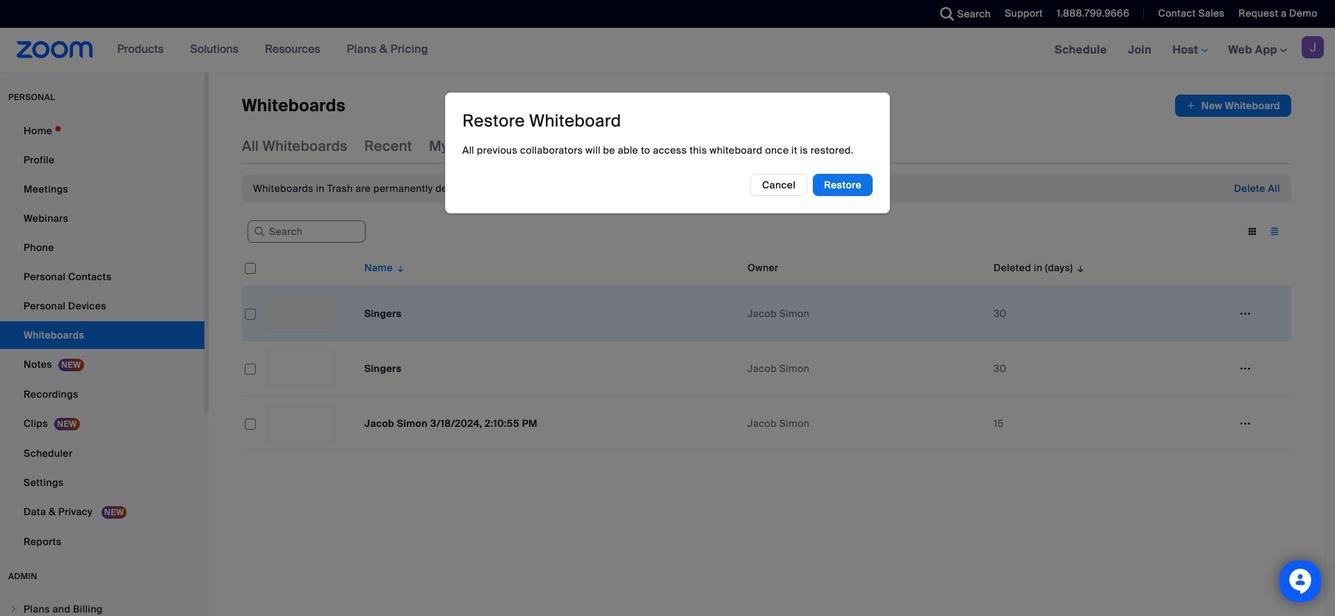 Task type: describe. For each thing, give the bounding box(es) containing it.
1 arrow down image from the left
[[393, 259, 406, 276]]

product information navigation
[[107, 28, 439, 72]]

jacob simon 3/18/2024, 2:10:55 pm element
[[365, 417, 538, 430]]

1 singers element from the top
[[365, 307, 402, 320]]

1 thumbnail of singers image from the top
[[268, 296, 333, 332]]

grid mode, not selected image
[[1242, 225, 1264, 238]]

2 arrow down image from the left
[[1073, 259, 1086, 276]]



Task type: vqa. For each thing, say whether or not it's contained in the screenshot.
"option group"
no



Task type: locate. For each thing, give the bounding box(es) containing it.
1 vertical spatial thumbnail of singers image
[[268, 351, 333, 387]]

1 vertical spatial singers element
[[365, 362, 402, 375]]

0 vertical spatial singers element
[[365, 307, 402, 320]]

1 horizontal spatial arrow down image
[[1073, 259, 1086, 276]]

0 horizontal spatial arrow down image
[[393, 259, 406, 276]]

1 vertical spatial application
[[242, 250, 1302, 462]]

arrow down image
[[393, 259, 406, 276], [1073, 259, 1086, 276]]

Search text field
[[248, 221, 366, 243]]

application
[[1176, 95, 1292, 117], [242, 250, 1302, 462]]

singers, modified at apr 02, 2024 by jacob simon, view only, link image
[[267, 295, 334, 333]]

tabs of all whiteboard page tab list
[[242, 128, 850, 164]]

2 singers element from the top
[[365, 362, 402, 375]]

personal menu menu
[[0, 117, 205, 557]]

0 vertical spatial thumbnail of singers image
[[268, 296, 333, 332]]

0 vertical spatial application
[[1176, 95, 1292, 117]]

banner
[[0, 28, 1336, 73]]

list mode, selected image
[[1264, 225, 1286, 238]]

singers element
[[365, 307, 402, 320], [365, 362, 402, 375]]

dialog
[[445, 92, 890, 213]]

thumbnail of singers image
[[268, 296, 333, 332], [268, 351, 333, 387]]

thumbnail of jacob simon 3/18/2024, 2:10:55 pm image
[[268, 406, 333, 442]]

alert
[[253, 182, 537, 195]]

heading
[[463, 110, 621, 131]]

meetings navigation
[[1045, 28, 1336, 73]]

2 thumbnail of singers image from the top
[[268, 351, 333, 387]]



